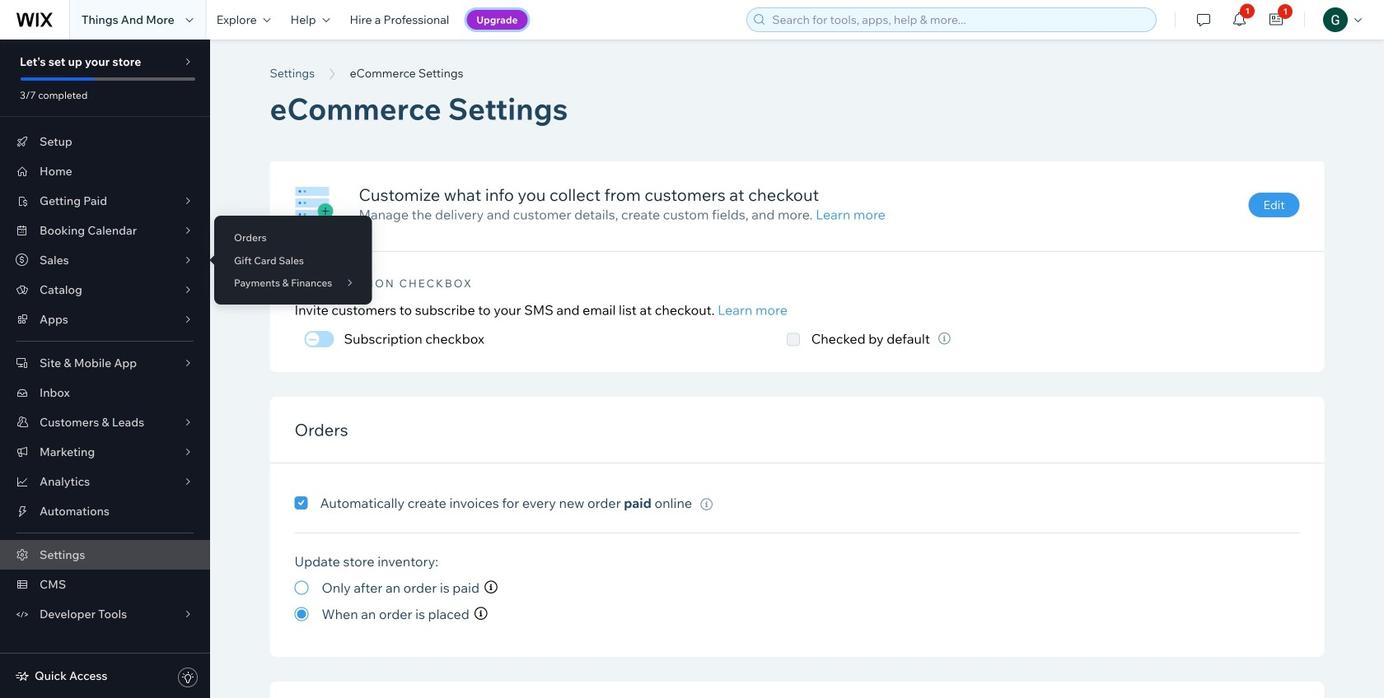 Task type: locate. For each thing, give the bounding box(es) containing it.
1 vertical spatial info tooltip image
[[475, 608, 488, 622]]

info tooltip image
[[939, 333, 951, 345], [475, 608, 488, 622]]

0 horizontal spatial info tooltip image
[[485, 582, 498, 596]]

1 horizontal spatial info tooltip image
[[939, 333, 951, 345]]

0 horizontal spatial info tooltip image
[[475, 608, 488, 622]]

info tooltip image
[[701, 499, 713, 511], [485, 582, 498, 596]]

sidebar element
[[0, 40, 210, 699]]

0 vertical spatial info tooltip image
[[939, 333, 951, 345]]

0 vertical spatial info tooltip image
[[701, 499, 713, 511]]

1 vertical spatial info tooltip image
[[485, 582, 498, 596]]



Task type: describe. For each thing, give the bounding box(es) containing it.
Search for tools, apps, help & more... field
[[768, 8, 1152, 31]]

1 horizontal spatial info tooltip image
[[701, 499, 713, 511]]



Task type: vqa. For each thing, say whether or not it's contained in the screenshot.
Hire a Professional link
no



